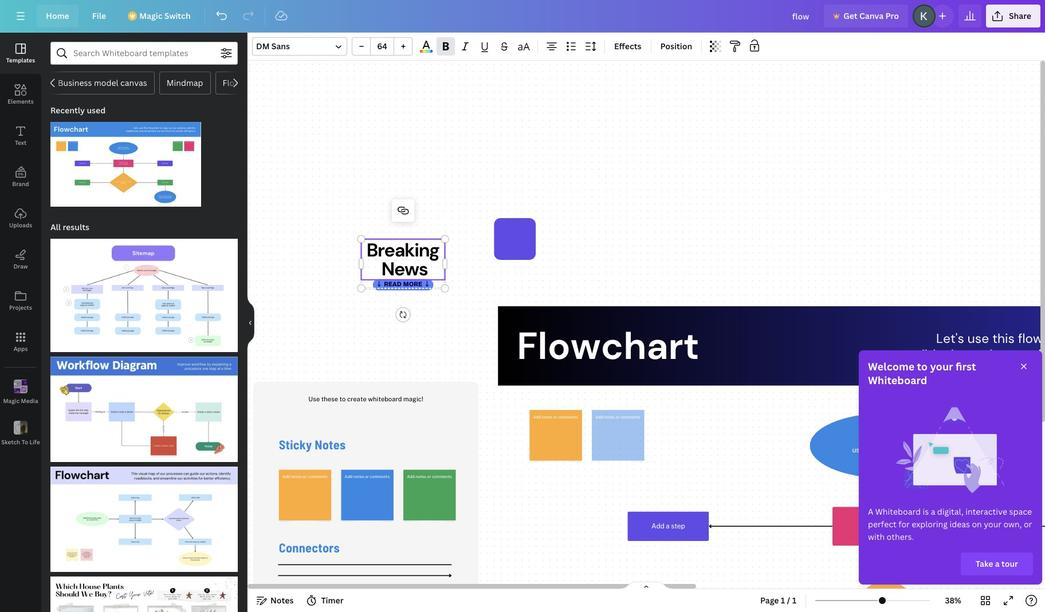 Task type: vqa. For each thing, say whether or not it's contained in the screenshot.
the Magic corresponding to Magic Switch
yes



Task type: locate. For each thing, give the bounding box(es) containing it.
to
[[22, 438, 28, 446]]

your down interactive
[[984, 519, 1002, 530]]

flow chart whiteboard in red blue basic style group
[[50, 460, 238, 573]]

side panel tab list
[[0, 33, 41, 455]]

get canva pro button
[[825, 5, 909, 28]]

canva
[[860, 10, 884, 21]]

switch
[[164, 10, 191, 21]]

business model canvas button
[[50, 72, 155, 95]]

– – number field
[[374, 41, 390, 52]]

1 horizontal spatial your
[[984, 519, 1002, 530]]

canva assistant image
[[1012, 556, 1026, 570]]

Design title text field
[[784, 5, 820, 28]]

↓
[[376, 282, 382, 288], [424, 282, 431, 288]]

media
[[21, 397, 38, 405]]

0 horizontal spatial 1
[[781, 596, 786, 607]]

read
[[384, 282, 402, 288]]

1 vertical spatial notes
[[271, 596, 294, 607]]

digital,
[[938, 507, 964, 518]]

magic for magic media
[[3, 397, 20, 405]]

sticky
[[279, 437, 312, 453]]

sitemap whiteboard in green purple basic style image
[[50, 239, 238, 352]]

first
[[956, 360, 977, 374]]

flowc
[[1019, 330, 1046, 347]]

share
[[1009, 10, 1032, 21]]

0 horizontal spatial your
[[931, 360, 954, 374]]

effects
[[615, 41, 642, 52]]

magic for magic switch
[[139, 10, 163, 21]]

business model canvas
[[58, 77, 147, 88]]

magic left media
[[3, 397, 20, 405]]

0 horizontal spatial a
[[931, 507, 936, 518]]

voting board whiteboard in papercraft style group
[[50, 570, 238, 613]]

1 horizontal spatial magic
[[139, 10, 163, 21]]

your
[[931, 360, 954, 374], [984, 519, 1002, 530]]

projects
[[9, 304, 32, 312]]

voting board whiteboard in papercraft style image
[[50, 577, 238, 613]]

a left tour
[[996, 559, 1000, 570]]

sticky notes
[[279, 437, 346, 453]]

whiteboard
[[869, 374, 928, 388], [876, 507, 921, 518]]

mindmap
[[167, 77, 203, 88]]

1 vertical spatial a
[[996, 559, 1000, 570]]

↓ right the more
[[424, 282, 431, 288]]

business
[[58, 77, 92, 88]]

magic left switch at the top
[[139, 10, 163, 21]]

1 vertical spatial magic
[[3, 397, 20, 405]]

workflow diagram planning whiteboard in purple blue modern professional style image
[[50, 357, 238, 463]]

mindmap button
[[159, 72, 211, 95]]

apps button
[[0, 322, 41, 363]]

0 vertical spatial your
[[931, 360, 954, 374]]

your right the "to"
[[931, 360, 954, 374]]

1 horizontal spatial notes
[[315, 437, 346, 453]]

get
[[844, 10, 858, 21]]

on
[[973, 519, 982, 530]]

1
[[781, 596, 786, 607], [793, 596, 797, 607]]

a right is
[[931, 507, 936, 518]]

tour
[[1002, 559, 1019, 570]]

brand
[[12, 180, 29, 188]]

elements
[[8, 97, 34, 105]]

uploads button
[[0, 198, 41, 239]]

/
[[787, 596, 791, 607]]

1 ↓ from the left
[[376, 282, 382, 288]]

magic media
[[3, 397, 38, 405]]

1 horizontal spatial 1
[[793, 596, 797, 607]]

file button
[[83, 5, 115, 28]]

flow chart whiteboard in red blue basic style image
[[50, 467, 238, 573]]

more
[[403, 282, 422, 288]]

sans
[[272, 41, 290, 52]]

main menu bar
[[0, 0, 1046, 33]]

notes right sticky
[[315, 437, 346, 453]]

canvas
[[120, 77, 147, 88]]

0 vertical spatial whiteboard
[[869, 374, 928, 388]]

magic inside button
[[3, 397, 20, 405]]

0 horizontal spatial magic
[[3, 397, 20, 405]]

projects button
[[0, 280, 41, 322]]

effects button
[[610, 37, 646, 56]]

group
[[352, 37, 413, 56]]

38%
[[945, 596, 962, 607]]

interactive
[[966, 507, 1008, 518]]

Search Whiteboard templates search field
[[73, 42, 215, 64]]

model
[[94, 77, 118, 88]]

1 right /
[[793, 596, 797, 607]]

↓ left read
[[376, 282, 382, 288]]

for
[[899, 519, 910, 530]]

0 vertical spatial a
[[931, 507, 936, 518]]

apps
[[14, 345, 28, 353]]

0 horizontal spatial notes
[[271, 596, 294, 607]]

home
[[46, 10, 69, 21]]

0 vertical spatial magic
[[139, 10, 163, 21]]

others.
[[887, 532, 914, 543]]

or
[[1024, 519, 1033, 530]]

magic inside button
[[139, 10, 163, 21]]

0 horizontal spatial ↓
[[376, 282, 382, 288]]

notes left timer button
[[271, 596, 294, 607]]

1 left /
[[781, 596, 786, 607]]

1 horizontal spatial a
[[996, 559, 1000, 570]]

news
[[382, 257, 428, 281]]

notes
[[315, 437, 346, 453], [271, 596, 294, 607]]

dm sans
[[256, 41, 290, 52]]

flowchart button
[[215, 72, 269, 95]]

draw
[[13, 263, 28, 271]]

2 1 from the left
[[793, 596, 797, 607]]

take
[[976, 559, 994, 570]]

flowchart whiteboard in orange blue minimal lines style group
[[50, 115, 201, 207]]

flowchart whiteboard in orange blue minimal lines style image
[[50, 122, 201, 207]]

1 vertical spatial whiteboard
[[876, 507, 921, 518]]

1 vertical spatial your
[[984, 519, 1002, 530]]

sketch to life
[[1, 438, 40, 446]]

None text field
[[361, 238, 445, 281]]

color range image
[[420, 50, 433, 53]]

0 vertical spatial notes
[[315, 437, 346, 453]]

brand button
[[0, 157, 41, 198]]

1 horizontal spatial ↓
[[424, 282, 431, 288]]

whiteboard inside the a whiteboard is a digital, interactive space perfect for exploring ideas on your own, or with others.
[[876, 507, 921, 518]]

hide image
[[247, 295, 255, 350]]

magic
[[139, 10, 163, 21], [3, 397, 20, 405]]



Task type: describe. For each thing, give the bounding box(es) containing it.
let's
[[937, 330, 965, 347]]

text
[[15, 139, 26, 147]]

dm sans button
[[252, 37, 347, 56]]

sketch to life button
[[0, 413, 41, 455]]

a
[[869, 507, 874, 518]]

sketch
[[1, 438, 20, 446]]

own,
[[1004, 519, 1022, 530]]

position button
[[656, 37, 697, 56]]

whiteboard inside welcome to your first whiteboard
[[869, 374, 928, 388]]

page 1 / 1
[[761, 596, 797, 607]]

2 ↓ from the left
[[424, 282, 431, 288]]

welcome
[[869, 360, 915, 374]]

dm
[[256, 41, 270, 52]]

magic switch button
[[120, 5, 200, 28]]

perfect
[[869, 519, 897, 530]]

timer
[[321, 596, 344, 607]]

position
[[661, 41, 693, 52]]

space
[[1010, 507, 1032, 518]]

breaking
[[367, 238, 439, 263]]

all
[[50, 222, 61, 233]]

used
[[87, 105, 106, 116]]

uploads
[[9, 221, 32, 229]]

let's use this flowc
[[898, 330, 1046, 364]]

templates
[[6, 56, 35, 64]]

↓ read more ↓
[[376, 282, 431, 288]]

an image of a hand placing a sticky note on a whiteboard image
[[869, 397, 1034, 507]]

flowchart
[[223, 77, 261, 88]]

notes button
[[252, 592, 298, 611]]

use
[[968, 330, 990, 347]]

ideas
[[950, 519, 971, 530]]

results
[[63, 222, 89, 233]]

get canva pro
[[844, 10, 899, 21]]

welcome to your first whiteboard
[[869, 360, 977, 388]]

home link
[[37, 5, 78, 28]]

a inside button
[[996, 559, 1000, 570]]

workflow diagram planning whiteboard in purple blue modern professional style group
[[50, 350, 238, 463]]

life
[[30, 438, 40, 446]]

all results
[[50, 222, 89, 233]]

show pages image
[[619, 582, 674, 591]]

with
[[869, 532, 885, 543]]

templates button
[[0, 33, 41, 74]]

take a tour button
[[961, 553, 1034, 576]]

magic switch
[[139, 10, 191, 21]]

1 1 from the left
[[781, 596, 786, 607]]

share button
[[987, 5, 1041, 28]]

elements button
[[0, 74, 41, 115]]

notes inside button
[[271, 596, 294, 607]]

38% button
[[935, 592, 972, 611]]

none text field containing breaking
[[361, 238, 445, 281]]

to
[[918, 360, 928, 374]]

your inside the a whiteboard is a digital, interactive space perfect for exploring ideas on your own, or with others.
[[984, 519, 1002, 530]]

a inside the a whiteboard is a digital, interactive space perfect for exploring ideas on your own, or with others.
[[931, 507, 936, 518]]

recently used
[[50, 105, 106, 116]]

pro
[[886, 10, 899, 21]]

a whiteboard is a digital, interactive space perfect for exploring ideas on your own, or with others.
[[869, 507, 1033, 543]]

this
[[993, 330, 1015, 347]]

file
[[92, 10, 106, 21]]

timer button
[[303, 592, 348, 611]]

connectors
[[279, 540, 340, 556]]

your inside welcome to your first whiteboard
[[931, 360, 954, 374]]

magic media button
[[0, 372, 41, 413]]

take a tour
[[976, 559, 1019, 570]]

sitemap whiteboard in green purple basic style group
[[50, 232, 238, 352]]

text button
[[0, 115, 41, 157]]

draw button
[[0, 239, 41, 280]]

is
[[923, 507, 929, 518]]

page
[[761, 596, 779, 607]]

exploring
[[912, 519, 948, 530]]

recently
[[50, 105, 85, 116]]



